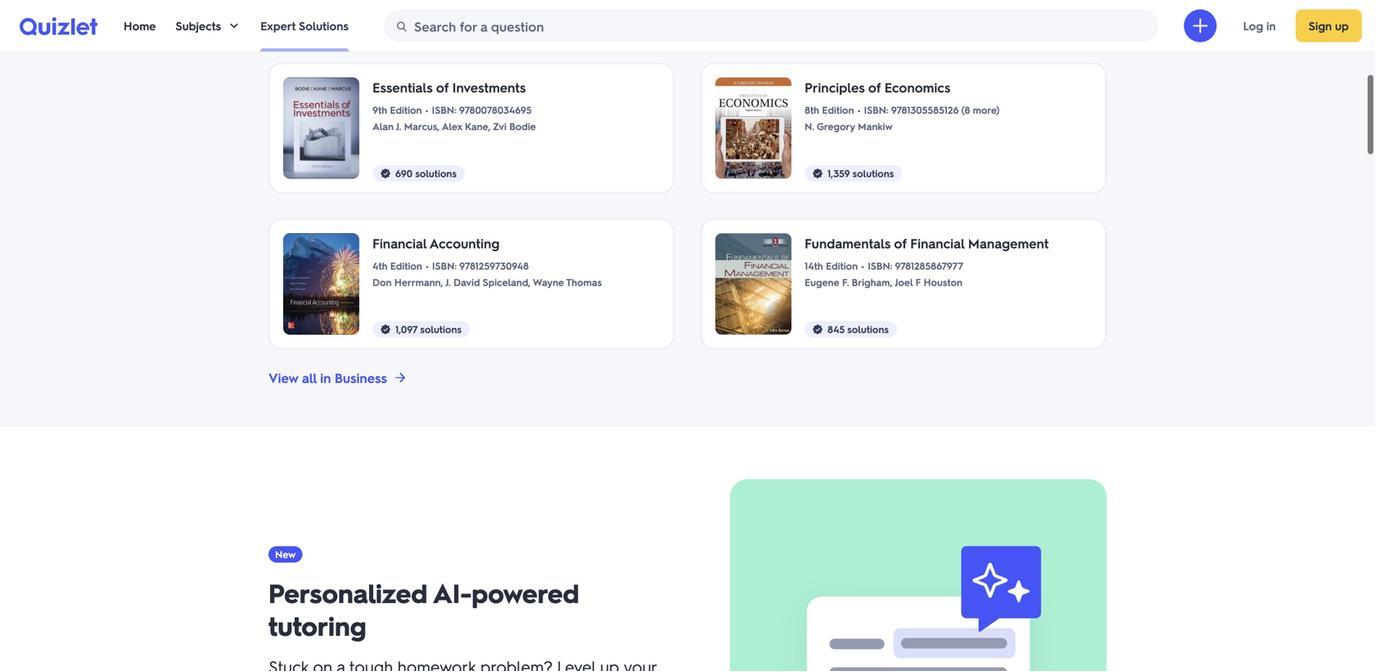 Task type: vqa. For each thing, say whether or not it's contained in the screenshot.


Task type: describe. For each thing, give the bounding box(es) containing it.
9781305585126
[[891, 104, 959, 116]]

n.
[[805, 120, 815, 133]]

1,401 solutions
[[828, 11, 893, 24]]

more)
[[973, 104, 1000, 116]]

solutions right the 1,183
[[419, 11, 460, 24]]

edition inside fundamentals of financial management 14th edition • isbn: 9781285867977 eugene f. brigham, joel f houston
[[826, 260, 858, 272]]

fundamentals of financial management 14th edition • isbn: 9781285867977 eugene f. brigham, joel f houston
[[805, 235, 1049, 289]]

sign up button
[[1296, 9, 1362, 42]]

financial accounting link
[[373, 233, 500, 253]]

of for principles
[[868, 79, 881, 96]]

• inside essentials of investments 9th edition • isbn: 9780078034695 alan j. marcus, alex kane, zvi bodie
[[425, 104, 429, 116]]

management
[[968, 235, 1049, 252]]

verified stamp image for financial accounting
[[379, 323, 392, 336]]

financial accounting 4th edition by don herrmann, j. david spiceland, wayne thomas image
[[283, 233, 359, 335]]

principles of economics link
[[805, 77, 951, 97]]

verified stamp image
[[811, 167, 824, 180]]

expert
[[260, 18, 296, 33]]

verified stamp image inside 1,401 solutions link
[[811, 11, 824, 24]]

9780078034695
[[459, 104, 532, 116]]

8th
[[805, 104, 820, 116]]

fundamentals of financial management link
[[805, 233, 1049, 253]]

alan
[[373, 120, 394, 133]]

brigham,
[[852, 276, 893, 289]]

personalized ai-powered tutoring
[[269, 576, 579, 643]]

of for fundamentals
[[894, 235, 907, 252]]

j. for essentials
[[396, 120, 401, 133]]

1,401 solutions link
[[701, 0, 1107, 38]]

wayne
[[533, 276, 564, 289]]

1 quizlet image from the top
[[20, 16, 97, 35]]

expert solutions link
[[260, 0, 349, 52]]

edition inside financial accounting 4th edition • isbn: 9781259730948 don herrmann, j. david spiceland, wayne thomas
[[390, 260, 422, 272]]

845
[[828, 323, 845, 336]]

verified stamp image for fundamentals of financial management
[[811, 323, 824, 336]]

1,097
[[395, 323, 418, 336]]

financial inside fundamentals of financial management 14th edition • isbn: 9781285867977 eugene f. brigham, joel f houston
[[911, 235, 965, 252]]

principles
[[805, 79, 865, 96]]

accounting
[[429, 235, 500, 252]]

solutions for principles
[[853, 167, 894, 180]]

home link
[[124, 0, 156, 52]]

edition inside essentials of investments 9th edition • isbn: 9780078034695 alan j. marcus, alex kane, zvi bodie
[[390, 104, 422, 116]]

kane,
[[465, 120, 491, 133]]

principles of economics 8th edition by n. gregory mankiw image
[[716, 77, 792, 179]]

powered
[[472, 576, 579, 610]]

• inside the principles of economics 8th edition • isbn: 9781305585126 (8 more) n. gregory mankiw
[[858, 104, 861, 116]]

9781259730948
[[459, 260, 529, 272]]

create image
[[1191, 16, 1211, 36]]

1,359
[[828, 167, 850, 180]]

marcus,
[[404, 120, 440, 133]]

845 solutions
[[828, 323, 889, 336]]

essentials of investments 9th edition by alan j. marcus, alex kane, zvi bodie image
[[283, 77, 359, 179]]

zvi
[[493, 120, 507, 133]]

gregory
[[817, 120, 855, 133]]

houston
[[924, 276, 963, 289]]

verified stamp image inside 1,183 solutions link
[[379, 11, 392, 24]]

fundamentals of financial management 14th edition by eugene f. brigham, joel f houston image
[[716, 233, 792, 335]]

essentials of investments 9th edition • isbn: 9780078034695 alan j. marcus, alex kane, zvi bodie
[[373, 79, 536, 133]]

david
[[454, 276, 480, 289]]

joel
[[895, 276, 913, 289]]

eugene
[[805, 276, 840, 289]]

essentials
[[373, 79, 433, 96]]



Task type: locate. For each thing, give the bounding box(es) containing it.
isbn: up the mankiw
[[864, 104, 889, 116]]

1 horizontal spatial of
[[868, 79, 881, 96]]

view all in business
[[269, 369, 387, 386]]

f
[[916, 276, 921, 289]]

1 horizontal spatial financial
[[911, 235, 965, 252]]

solutions right 845
[[847, 323, 889, 336]]

• inside financial accounting 4th edition • isbn: 9781259730948 don herrmann, j. david spiceland, wayne thomas
[[426, 260, 429, 272]]

sign up
[[1309, 18, 1349, 33]]

0 vertical spatial in
[[1267, 18, 1276, 33]]

1 vertical spatial in
[[320, 369, 331, 386]]

verified stamp image left 845
[[811, 323, 824, 336]]

home
[[124, 18, 156, 33]]

alex
[[442, 120, 462, 133]]

sign
[[1309, 18, 1332, 33]]

1,401
[[828, 11, 849, 24]]

investments
[[452, 79, 526, 96]]

subjects
[[176, 18, 221, 33]]

4th
[[373, 260, 388, 272]]

solutions
[[299, 18, 349, 33]]

j. for financial
[[446, 276, 451, 289]]

of inside essentials of investments 9th edition • isbn: 9780078034695 alan j. marcus, alex kane, zvi bodie
[[436, 79, 449, 96]]

• up the mankiw
[[858, 104, 861, 116]]

log
[[1243, 18, 1264, 33]]

of up 9781285867977
[[894, 235, 907, 252]]

financial
[[373, 235, 427, 252], [911, 235, 965, 252]]

None search field
[[385, 10, 1158, 42]]

1 horizontal spatial in
[[1267, 18, 1276, 33]]

0 horizontal spatial of
[[436, 79, 449, 96]]

edition
[[390, 104, 422, 116], [822, 104, 854, 116], [390, 260, 422, 272], [826, 260, 858, 272]]

isbn: inside financial accounting 4th edition • isbn: 9781259730948 don herrmann, j. david spiceland, wayne thomas
[[432, 260, 457, 272]]

j. inside essentials of investments 9th edition • isbn: 9780078034695 alan j. marcus, alex kane, zvi bodie
[[396, 120, 401, 133]]

principles of economics 8th edition • isbn: 9781305585126 (8 more) n. gregory mankiw
[[805, 79, 1000, 133]]

isbn: inside essentials of investments 9th edition • isbn: 9780078034695 alan j. marcus, alex kane, zvi bodie
[[432, 104, 457, 116]]

solutions for essentials
[[415, 167, 457, 180]]

verified stamp image for essentials of investments
[[379, 167, 392, 180]]

financial up 4th
[[373, 235, 427, 252]]

view
[[269, 369, 299, 386]]

in
[[1267, 18, 1276, 33], [320, 369, 331, 386]]

essentials of investments link
[[373, 77, 526, 97]]

edition inside the principles of economics 8th edition • isbn: 9781305585126 (8 more) n. gregory mankiw
[[822, 104, 854, 116]]

economics
[[885, 79, 951, 96]]

solutions right 1,359
[[853, 167, 894, 180]]

solutions right 1,401
[[851, 11, 893, 24]]

9781285867977
[[895, 260, 964, 272]]

of
[[436, 79, 449, 96], [868, 79, 881, 96], [894, 235, 907, 252]]

1,183 solutions link
[[269, 0, 675, 38]]

thomas
[[566, 276, 602, 289]]

verified stamp image left search "icon"
[[379, 11, 392, 24]]

• up herrmann,
[[426, 260, 429, 272]]

0 horizontal spatial in
[[320, 369, 331, 386]]

ai-
[[433, 576, 472, 610]]

verified stamp image
[[379, 11, 392, 24], [811, 11, 824, 24], [379, 167, 392, 180], [379, 323, 392, 336], [811, 323, 824, 336]]

• inside fundamentals of financial management 14th edition • isbn: 9781285867977 eugene f. brigham, joel f houston
[[861, 260, 865, 272]]

1 financial from the left
[[373, 235, 427, 252]]

edition up f.
[[826, 260, 858, 272]]

herrmann,
[[394, 276, 443, 289]]

verified stamp image left 1,097
[[379, 323, 392, 336]]

view all in business link
[[269, 368, 407, 388]]

of for essentials
[[436, 79, 449, 96]]

of up the mankiw
[[868, 79, 881, 96]]

isbn: inside fundamentals of financial management 14th edition • isbn: 9781285867977 eugene f. brigham, joel f houston
[[868, 260, 893, 272]]

in inside log in button
[[1267, 18, 1276, 33]]

all
[[302, 369, 317, 386]]

personalized
[[269, 576, 428, 610]]

verified stamp image left 1,401
[[811, 11, 824, 24]]

• up "brigham,"
[[861, 260, 865, 272]]

14th
[[805, 260, 823, 272]]

j. inside financial accounting 4th edition • isbn: 9781259730948 don herrmann, j. david spiceland, wayne thomas
[[446, 276, 451, 289]]

solutions right 1,097
[[420, 323, 462, 336]]

690 solutions
[[395, 167, 457, 180]]

1 vertical spatial j.
[[446, 276, 451, 289]]

solutions for financial
[[420, 323, 462, 336]]

solutions for fundamentals
[[847, 323, 889, 336]]

(8
[[962, 104, 970, 116]]

isbn:
[[432, 104, 457, 116], [864, 104, 889, 116], [432, 260, 457, 272], [868, 260, 893, 272]]

of inside the principles of economics 8th edition • isbn: 9781305585126 (8 more) n. gregory mankiw
[[868, 79, 881, 96]]

edition up marcus,
[[390, 104, 422, 116]]

0 horizontal spatial financial
[[373, 235, 427, 252]]

search image
[[395, 20, 408, 33]]

solutions
[[419, 11, 460, 24], [851, 11, 893, 24], [415, 167, 457, 180], [853, 167, 894, 180], [420, 323, 462, 336], [847, 323, 889, 336]]

spiceland,
[[483, 276, 531, 289]]

business
[[335, 369, 387, 386]]

isbn: inside the principles of economics 8th edition • isbn: 9781305585126 (8 more) n. gregory mankiw
[[864, 104, 889, 116]]

don
[[373, 276, 392, 289]]

Search field
[[385, 11, 1157, 42]]

9th
[[373, 104, 387, 116]]

edition up gregory
[[822, 104, 854, 116]]

financial accounting 4th edition • isbn: 9781259730948 don herrmann, j. david spiceland, wayne thomas
[[373, 235, 602, 289]]

isbn: up alex
[[432, 104, 457, 116]]

financial up 9781285867977
[[911, 235, 965, 252]]

up
[[1335, 18, 1349, 33]]

of inside fundamentals of financial management 14th edition • isbn: 9781285867977 eugene f. brigham, joel f houston
[[894, 235, 907, 252]]

2 horizontal spatial of
[[894, 235, 907, 252]]

•
[[425, 104, 429, 116], [858, 104, 861, 116], [426, 260, 429, 272], [861, 260, 865, 272]]

financial inside financial accounting 4th edition • isbn: 9781259730948 don herrmann, j. david spiceland, wayne thomas
[[373, 235, 427, 252]]

1,097 solutions
[[395, 323, 462, 336]]

j.
[[396, 120, 401, 133], [446, 276, 451, 289]]

1,183 solutions
[[395, 11, 460, 24]]

mankiw
[[858, 120, 893, 133]]

edition up herrmann,
[[390, 260, 422, 272]]

0 vertical spatial j.
[[396, 120, 401, 133]]

in inside view all in business link
[[320, 369, 331, 386]]

1,359 solutions
[[828, 167, 894, 180]]

2 financial from the left
[[911, 235, 965, 252]]

quizlet image
[[20, 16, 97, 35], [20, 17, 97, 35]]

in right all
[[320, 369, 331, 386]]

Search text field
[[414, 11, 1153, 42]]

log in button
[[1230, 9, 1289, 42]]

of right 'essentials'
[[436, 79, 449, 96]]

verified stamp image left '690' at the left of page
[[379, 167, 392, 180]]

1 horizontal spatial j.
[[446, 276, 451, 289]]

• up marcus,
[[425, 104, 429, 116]]

in right log
[[1267, 18, 1276, 33]]

bodie
[[509, 120, 536, 133]]

log in
[[1243, 18, 1276, 33]]

caret down image
[[228, 19, 241, 32]]

fundamentals
[[805, 235, 891, 252]]

j. left david
[[446, 276, 451, 289]]

solutions right '690' at the left of page
[[415, 167, 457, 180]]

j. right alan at top left
[[396, 120, 401, 133]]

f.
[[842, 276, 849, 289]]

2 quizlet image from the top
[[20, 17, 97, 35]]

isbn: up "brigham,"
[[868, 260, 893, 272]]

0 horizontal spatial j.
[[396, 120, 401, 133]]

arrow right image
[[394, 371, 407, 384]]

1,183
[[395, 11, 416, 24]]

expert solutions
[[260, 18, 349, 33]]

isbn: down financial accounting "link"
[[432, 260, 457, 272]]

new
[[275, 548, 296, 561]]

subjects button
[[176, 0, 241, 52]]

tutoring
[[269, 609, 366, 643]]

690
[[395, 167, 413, 180]]



